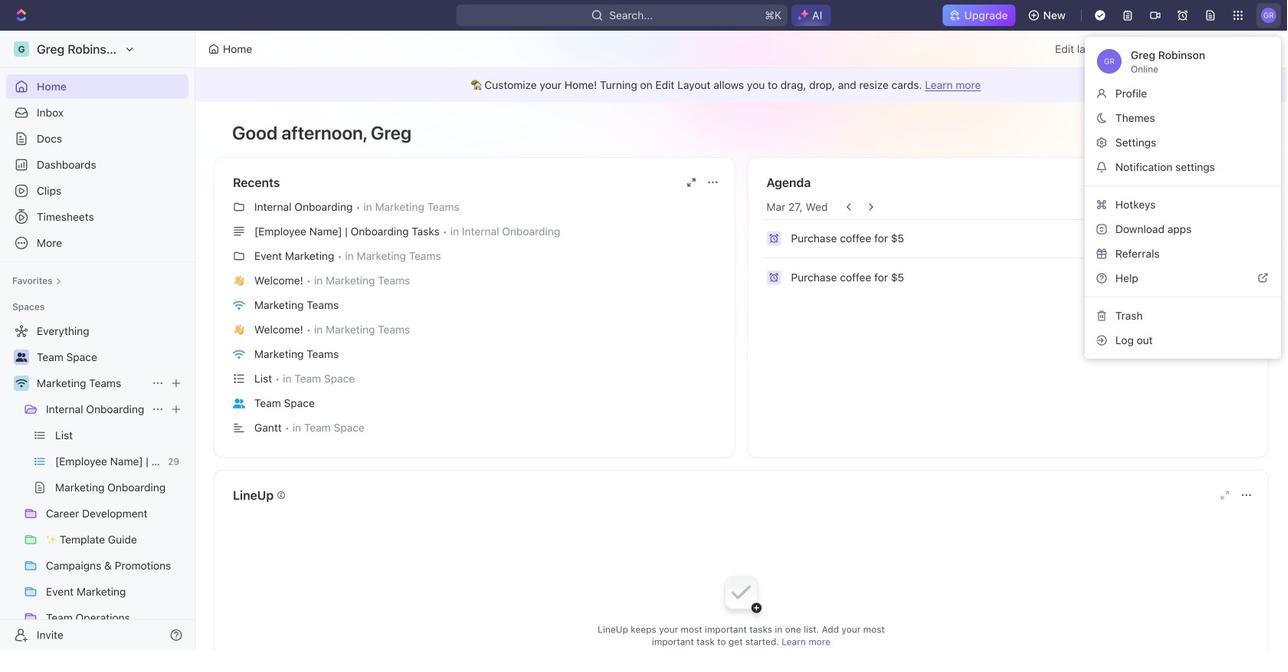 Task type: locate. For each thing, give the bounding box(es) containing it.
tree
[[6, 319, 189, 650]]

2 vertical spatial wifi image
[[16, 379, 27, 388]]

user group image
[[233, 398, 245, 408]]

wifi image
[[233, 300, 245, 310], [233, 349, 245, 359], [16, 379, 27, 388]]

wifi image inside sidebar navigation
[[16, 379, 27, 388]]

0 vertical spatial wifi image
[[233, 300, 245, 310]]

tree inside sidebar navigation
[[6, 319, 189, 650]]

sidebar navigation
[[0, 31, 195, 650]]



Task type: describe. For each thing, give the bounding box(es) containing it.
1 vertical spatial wifi image
[[233, 349, 245, 359]]



Task type: vqa. For each thing, say whether or not it's contained in the screenshot.
Agency Management, , "element"
no



